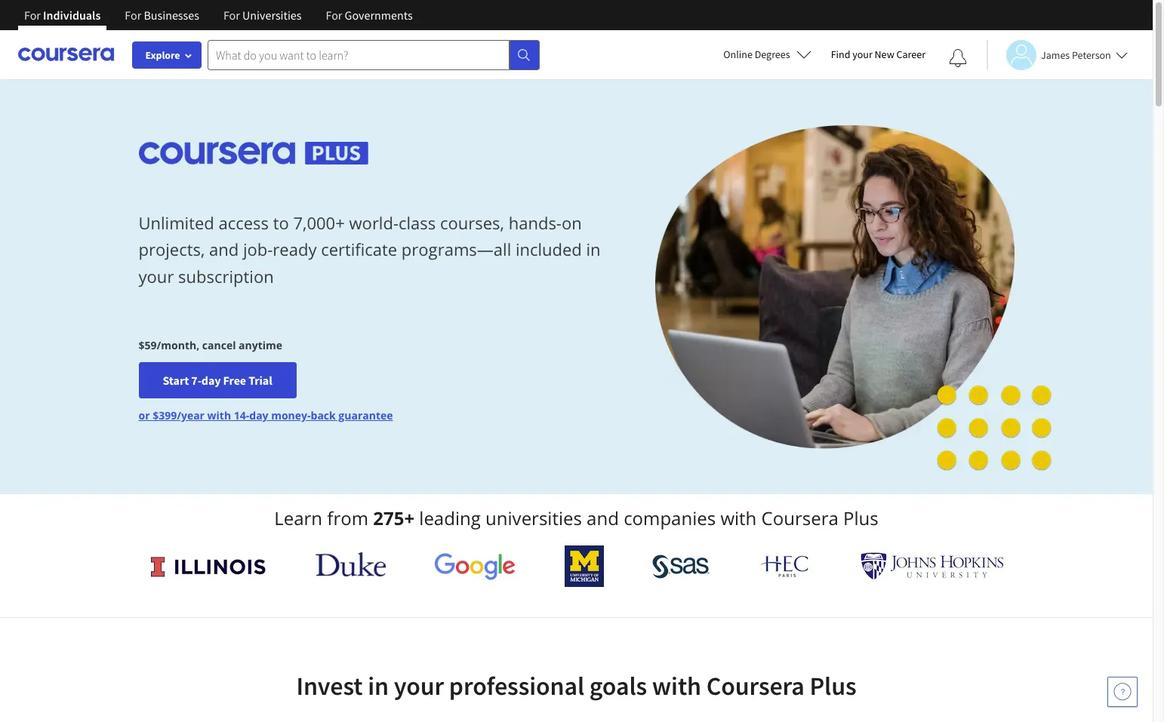 Task type: vqa. For each thing, say whether or not it's contained in the screenshot.
"Free"
yes



Task type: describe. For each thing, give the bounding box(es) containing it.
for for individuals
[[24, 8, 41, 23]]

james peterson button
[[987, 40, 1128, 70]]

job-
[[243, 238, 273, 261]]

1 horizontal spatial with
[[652, 670, 701, 702]]

0 vertical spatial coursera
[[761, 506, 839, 531]]

/year
[[177, 409, 205, 423]]

help center image
[[1114, 683, 1132, 701]]

1 vertical spatial coursera
[[706, 670, 805, 702]]

learn from 275+ leading universities and companies with coursera plus
[[274, 506, 879, 531]]

What do you want to learn? text field
[[208, 40, 510, 70]]

online degrees button
[[711, 38, 823, 71]]

degrees
[[755, 48, 790, 61]]

back
[[311, 409, 336, 423]]

duke university image
[[316, 553, 386, 577]]

hec paris image
[[759, 551, 812, 582]]

professional
[[449, 670, 584, 702]]

career
[[897, 48, 926, 61]]

courses,
[[440, 212, 504, 234]]

0 horizontal spatial with
[[207, 409, 231, 423]]

day inside button
[[201, 373, 221, 388]]

1 vertical spatial in
[[368, 670, 389, 702]]

for businesses
[[125, 8, 199, 23]]

learn
[[274, 506, 322, 531]]

to
[[273, 212, 289, 234]]

invest in your professional goals with coursera plus
[[296, 670, 857, 702]]

goals
[[589, 670, 647, 702]]

2 horizontal spatial with
[[721, 506, 757, 531]]

or
[[139, 409, 150, 423]]

for universities
[[223, 8, 302, 23]]

companies
[[624, 506, 716, 531]]

for for universities
[[223, 8, 240, 23]]

projects,
[[139, 238, 205, 261]]

$59
[[139, 338, 157, 353]]

in inside unlimited access to 7,000+ world-class courses, hands-on projects, and job-ready certificate programs—all included in your subscription
[[586, 238, 601, 261]]

14-
[[234, 409, 249, 423]]

google image
[[434, 553, 516, 581]]

sas image
[[653, 555, 710, 579]]

businesses
[[144, 8, 199, 23]]

unlimited
[[139, 212, 214, 234]]

0 vertical spatial your
[[853, 48, 873, 61]]

ready
[[273, 238, 317, 261]]

1 vertical spatial day
[[249, 409, 268, 423]]

for for businesses
[[125, 8, 141, 23]]

for governments
[[326, 8, 413, 23]]

for for governments
[[326, 8, 342, 23]]

leading
[[419, 506, 481, 531]]

/month,
[[157, 338, 200, 353]]

start 7-day free trial button
[[139, 363, 296, 399]]

world-
[[349, 212, 399, 234]]

or $399 /year with 14-day money-back guarantee
[[139, 409, 393, 423]]

$59 /month, cancel anytime
[[139, 338, 282, 353]]

find your new career
[[831, 48, 926, 61]]

find
[[831, 48, 850, 61]]

governments
[[345, 8, 413, 23]]



Task type: locate. For each thing, give the bounding box(es) containing it.
explore
[[145, 48, 180, 62]]

for left governments
[[326, 8, 342, 23]]

coursera image
[[18, 42, 114, 67]]

free
[[223, 373, 246, 388]]

for left individuals
[[24, 8, 41, 23]]

cancel
[[202, 338, 236, 353]]

with right companies
[[721, 506, 757, 531]]

start 7-day free trial
[[163, 373, 272, 388]]

subscription
[[178, 265, 274, 287]]

for
[[24, 8, 41, 23], [125, 8, 141, 23], [223, 8, 240, 23], [326, 8, 342, 23]]

275+
[[373, 506, 415, 531]]

plus
[[843, 506, 879, 531], [810, 670, 857, 702]]

0 vertical spatial in
[[586, 238, 601, 261]]

1 vertical spatial with
[[721, 506, 757, 531]]

anytime
[[239, 338, 282, 353]]

0 vertical spatial with
[[207, 409, 231, 423]]

james
[[1041, 48, 1070, 62]]

None search field
[[208, 40, 540, 70]]

day left free
[[201, 373, 221, 388]]

university of illinois at urbana-champaign image
[[149, 555, 267, 579]]

for left universities
[[223, 8, 240, 23]]

1 horizontal spatial and
[[587, 506, 619, 531]]

2 vertical spatial your
[[394, 670, 444, 702]]

show notifications image
[[949, 49, 967, 67]]

university of michigan image
[[565, 546, 604, 587]]

class
[[399, 212, 436, 234]]

7,000+
[[293, 212, 345, 234]]

0 vertical spatial plus
[[843, 506, 879, 531]]

and inside unlimited access to 7,000+ world-class courses, hands-on projects, and job-ready certificate programs—all included in your subscription
[[209, 238, 239, 261]]

included
[[516, 238, 582, 261]]

in
[[586, 238, 601, 261], [368, 670, 389, 702]]

0 horizontal spatial day
[[201, 373, 221, 388]]

trial
[[249, 373, 272, 388]]

2 vertical spatial with
[[652, 670, 701, 702]]

universities
[[242, 8, 302, 23]]

individuals
[[43, 8, 101, 23]]

programs—all
[[402, 238, 511, 261]]

unlimited access to 7,000+ world-class courses, hands-on projects, and job-ready certificate programs—all included in your subscription
[[139, 212, 601, 287]]

2 horizontal spatial your
[[853, 48, 873, 61]]

new
[[875, 48, 894, 61]]

in right invest
[[368, 670, 389, 702]]

banner navigation
[[12, 0, 425, 42]]

$399
[[153, 409, 177, 423]]

1 horizontal spatial in
[[586, 238, 601, 261]]

2 for from the left
[[125, 8, 141, 23]]

certificate
[[321, 238, 397, 261]]

1 for from the left
[[24, 8, 41, 23]]

peterson
[[1072, 48, 1111, 62]]

on
[[562, 212, 582, 234]]

3 for from the left
[[223, 8, 240, 23]]

your inside unlimited access to 7,000+ world-class courses, hands-on projects, and job-ready certificate programs—all included in your subscription
[[139, 265, 174, 287]]

4 for from the left
[[326, 8, 342, 23]]

with
[[207, 409, 231, 423], [721, 506, 757, 531], [652, 670, 701, 702]]

7-
[[191, 373, 201, 388]]

1 horizontal spatial day
[[249, 409, 268, 423]]

find your new career link
[[823, 45, 933, 64]]

your
[[853, 48, 873, 61], [139, 265, 174, 287], [394, 670, 444, 702]]

james peterson
[[1041, 48, 1111, 62]]

for individuals
[[24, 8, 101, 23]]

start
[[163, 373, 189, 388]]

with right goals
[[652, 670, 701, 702]]

hands-
[[509, 212, 562, 234]]

johns hopkins university image
[[860, 553, 1004, 581]]

and
[[209, 238, 239, 261], [587, 506, 619, 531]]

invest
[[296, 670, 363, 702]]

1 vertical spatial and
[[587, 506, 619, 531]]

from
[[327, 506, 368, 531]]

universities
[[486, 506, 582, 531]]

online degrees
[[724, 48, 790, 61]]

0 vertical spatial and
[[209, 238, 239, 261]]

and up university of michigan image
[[587, 506, 619, 531]]

0 horizontal spatial in
[[368, 670, 389, 702]]

guarantee
[[339, 409, 393, 423]]

0 horizontal spatial and
[[209, 238, 239, 261]]

coursera
[[761, 506, 839, 531], [706, 670, 805, 702]]

money-
[[271, 409, 311, 423]]

with left 14-
[[207, 409, 231, 423]]

online
[[724, 48, 753, 61]]

0 vertical spatial day
[[201, 373, 221, 388]]

explore button
[[132, 42, 202, 69]]

and up subscription
[[209, 238, 239, 261]]

day left money- on the left bottom
[[249, 409, 268, 423]]

0 horizontal spatial your
[[139, 265, 174, 287]]

coursera plus image
[[139, 142, 368, 164]]

1 vertical spatial plus
[[810, 670, 857, 702]]

day
[[201, 373, 221, 388], [249, 409, 268, 423]]

1 horizontal spatial your
[[394, 670, 444, 702]]

for left businesses
[[125, 8, 141, 23]]

access
[[219, 212, 269, 234]]

in right included
[[586, 238, 601, 261]]

1 vertical spatial your
[[139, 265, 174, 287]]



